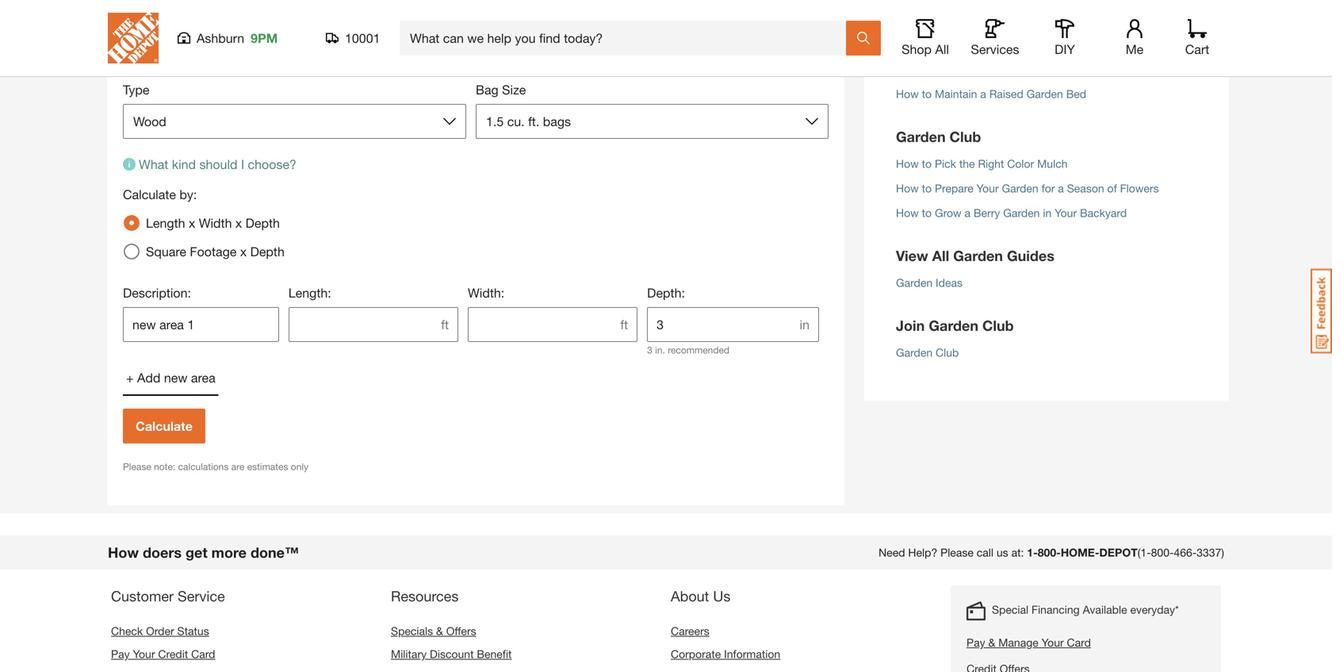 Task type: vqa. For each thing, say whether or not it's contained in the screenshot.
the rightmost "75150"
no



Task type: locate. For each thing, give the bounding box(es) containing it.
to left maintain
[[922, 87, 932, 100]]

home-
[[1061, 546, 1100, 559]]

1 vertical spatial you
[[414, 58, 435, 73]]

ashburn
[[197, 31, 245, 46]]

us
[[997, 546, 1009, 559]]

me
[[1126, 42, 1144, 57]]

shop all button
[[901, 19, 951, 57]]

800-
[[1038, 546, 1061, 559], [1152, 546, 1175, 559]]

please left call
[[941, 546, 974, 559]]

1 vertical spatial depth
[[250, 244, 285, 259]]

special financing available everyday*
[[993, 603, 1180, 616]]

estimates
[[247, 461, 288, 472]]

how for how to maintain a raised garden bed
[[897, 87, 919, 100]]

pay
[[967, 636, 986, 649], [111, 647, 130, 661]]

use this calculator to figure out how much product you need to complete your project
[[123, 58, 609, 73]]

1 horizontal spatial 800-
[[1152, 546, 1175, 559]]

pay for pay & manage your card
[[967, 636, 986, 649]]

a left the berry
[[965, 206, 971, 219]]

manage
[[999, 636, 1039, 649]]

guides up garden ideas link
[[1008, 247, 1055, 264]]

garden down 'join'
[[897, 346, 933, 359]]

all for view
[[933, 247, 950, 264]]

pay down check
[[111, 647, 130, 661]]

how
[[304, 58, 328, 73]]

order
[[146, 624, 174, 638]]

0 horizontal spatial in
[[800, 317, 810, 332]]

how doers get more done™
[[108, 544, 299, 561]]

1 vertical spatial please
[[941, 546, 974, 559]]

customer
[[111, 588, 174, 605]]

0 vertical spatial guides
[[930, 34, 977, 51]]

calculate down what
[[123, 187, 176, 202]]

calculate
[[123, 187, 176, 202], [136, 419, 193, 434]]

club down the join garden club
[[936, 346, 960, 359]]

2 800- from the left
[[1152, 546, 1175, 559]]

garden up raised
[[1008, 63, 1044, 76]]

800- right depot
[[1152, 546, 1175, 559]]

how to grow a berry garden in your backyard
[[897, 206, 1128, 219]]

how to maintain a raised garden bed
[[897, 87, 1087, 100]]

0 vertical spatial please
[[123, 461, 151, 472]]

need?
[[281, 37, 322, 54]]

card
[[1068, 636, 1092, 649], [191, 647, 215, 661]]

2 vertical spatial club
[[936, 346, 960, 359]]

note:
[[154, 461, 176, 472]]

a for berry
[[965, 206, 971, 219]]

use
[[123, 58, 145, 73]]

all for shop
[[936, 42, 950, 57]]

1 horizontal spatial please
[[941, 546, 974, 559]]

0 vertical spatial depth
[[246, 215, 280, 230]]

please
[[123, 461, 151, 472], [941, 546, 974, 559]]

ashburn 9pm
[[197, 31, 278, 46]]

calculate up note:
[[136, 419, 193, 434]]

club up garden club link
[[983, 317, 1015, 334]]

your up the berry
[[977, 182, 999, 195]]

3337)
[[1197, 546, 1225, 559]]

please left note:
[[123, 461, 151, 472]]

x right width
[[236, 215, 242, 230]]

you
[[252, 37, 277, 54], [414, 58, 435, 73]]

0 vertical spatial all
[[936, 42, 950, 57]]

military discount benefit
[[391, 647, 512, 661]]

1 horizontal spatial much
[[331, 58, 363, 73]]

1 horizontal spatial in
[[1044, 206, 1052, 219]]

depth right footage
[[250, 244, 285, 259]]

to left start
[[922, 63, 932, 76]]

a right start
[[962, 63, 968, 76]]

0 horizontal spatial ft
[[441, 317, 449, 332]]

0 vertical spatial club
[[950, 128, 982, 145]]

how to start a flower garden
[[897, 63, 1044, 76]]

garden down ideas at right top
[[929, 317, 979, 334]]

join garden club
[[897, 317, 1015, 334]]

card down status in the bottom of the page
[[191, 647, 215, 661]]

size
[[502, 82, 526, 97]]

0 horizontal spatial pay
[[111, 647, 130, 661]]

1 vertical spatial much
[[331, 58, 363, 73]]

start
[[935, 63, 959, 76]]

garden club up pick
[[897, 128, 982, 145]]

1 vertical spatial garden club
[[897, 346, 960, 359]]

how to prepare your garden for a season of flowers
[[897, 182, 1160, 195]]

how for how doers get more done™
[[108, 544, 139, 561]]

& for pay
[[989, 636, 996, 649]]

all up start
[[936, 42, 950, 57]]

to left the prepare
[[922, 182, 932, 195]]

garden club
[[897, 128, 982, 145], [897, 346, 960, 359]]

3
[[648, 344, 653, 355]]

& for specials
[[436, 624, 443, 638]]

i
[[241, 157, 244, 172]]

9pm
[[251, 31, 278, 46]]

need help? please call us at: 1-800-home-depot (1-800-466-3337)
[[879, 546, 1225, 559]]

0 vertical spatial calculate
[[123, 187, 176, 202]]

garden down how to start a flower garden link
[[1027, 87, 1064, 100]]

1 horizontal spatial card
[[1068, 636, 1092, 649]]

credit
[[158, 647, 188, 661]]

a for flower
[[962, 63, 968, 76]]

flower
[[971, 63, 1005, 76]]

color
[[1008, 157, 1035, 170]]

1 vertical spatial guides
[[1008, 247, 1055, 264]]

backyard
[[1081, 206, 1128, 219]]

guides up start
[[930, 34, 977, 51]]

to inside how to pick the right color mulch link
[[922, 157, 932, 170]]

much
[[183, 37, 221, 54], [331, 58, 363, 73]]

&
[[436, 624, 443, 638], [989, 636, 996, 649]]

how
[[148, 37, 179, 54], [897, 63, 919, 76], [897, 87, 919, 100], [897, 157, 919, 170], [897, 182, 919, 195], [897, 206, 919, 219], [108, 544, 139, 561]]

1 vertical spatial all
[[933, 247, 950, 264]]

how to pick the right color mulch
[[897, 157, 1068, 170]]

right
[[979, 157, 1005, 170]]

1.5
[[486, 114, 504, 129]]

x left width
[[189, 215, 195, 230]]

1 vertical spatial in
[[800, 317, 810, 332]]

corporate
[[671, 647, 721, 661]]

shop all
[[902, 42, 950, 57]]

to inside how to grow a berry garden in your backyard link
[[922, 206, 932, 219]]

to inside the how to maintain a raised garden bed "link"
[[922, 87, 932, 100]]

your
[[541, 58, 566, 73]]

how for how to grow a berry garden in your backyard
[[897, 206, 919, 219]]

to left pick
[[922, 157, 932, 170]]

how for how to pick the right color mulch
[[897, 157, 919, 170]]

a right the for
[[1059, 182, 1065, 195]]

1 horizontal spatial you
[[414, 58, 435, 73]]

much up calculator
[[183, 37, 221, 54]]

to inside how to prepare your garden for a season of flowers "link"
[[922, 182, 932, 195]]

1 horizontal spatial ft
[[621, 317, 629, 332]]

0 vertical spatial you
[[252, 37, 277, 54]]

calculate for calculate
[[136, 419, 193, 434]]

1 ft from the left
[[441, 317, 449, 332]]

2 ft from the left
[[621, 317, 629, 332]]

garden club link
[[897, 344, 1198, 369]]

1 horizontal spatial pay
[[967, 636, 986, 649]]

status
[[177, 624, 209, 638]]

1 horizontal spatial &
[[989, 636, 996, 649]]

at:
[[1012, 546, 1025, 559]]

resources
[[391, 588, 459, 605]]

0 vertical spatial much
[[183, 37, 221, 54]]

all
[[936, 42, 950, 57], [933, 247, 950, 264]]

0 vertical spatial in
[[1044, 206, 1052, 219]]

& left offers
[[436, 624, 443, 638]]

how to grow a berry garden in your backyard link
[[897, 205, 1198, 229]]

club up the
[[950, 128, 982, 145]]

product
[[366, 58, 411, 73]]

to inside how to start a flower garden link
[[922, 63, 932, 76]]

1 vertical spatial calculate
[[136, 419, 193, 434]]

option group
[[117, 209, 297, 266]]

calculate inside button
[[136, 419, 193, 434]]

financing
[[1032, 603, 1080, 616]]

diy
[[1055, 42, 1076, 57]]

need
[[879, 546, 906, 559]]

special
[[993, 603, 1029, 616]]

pay left the manage
[[967, 636, 986, 649]]

raised
[[990, 87, 1024, 100]]

bag size
[[476, 82, 526, 97]]

a for raised
[[981, 87, 987, 100]]

a left raised
[[981, 87, 987, 100]]

should
[[200, 157, 238, 172]]

footage
[[190, 244, 237, 259]]

garden down color
[[1003, 182, 1039, 195]]

you left need
[[414, 58, 435, 73]]

& left the manage
[[989, 636, 996, 649]]

0 horizontal spatial you
[[252, 37, 277, 54]]

to left grow
[[922, 206, 932, 219]]

project
[[570, 58, 609, 73]]

careers link
[[671, 624, 710, 638]]

maintain
[[935, 87, 978, 100]]

None button
[[476, 104, 829, 139]]

much down 10001 button
[[331, 58, 363, 73]]

your down check order status
[[133, 647, 155, 661]]

pay & manage your card link
[[967, 634, 1180, 651]]

done™
[[251, 544, 299, 561]]

wood
[[133, 114, 166, 129]]

feedback link image
[[1312, 268, 1333, 354]]

figure
[[246, 58, 278, 73]]

0 horizontal spatial 800-
[[1038, 546, 1061, 559]]

1 horizontal spatial guides
[[1008, 247, 1055, 264]]

card down special financing available everyday*
[[1068, 636, 1092, 649]]

your down 'financing'
[[1042, 636, 1065, 649]]

0 vertical spatial garden club
[[897, 128, 982, 145]]

800- right at:
[[1038, 546, 1061, 559]]

your down how to prepare your garden for a season of flowers "link"
[[1055, 206, 1078, 219]]

all up ideas at right top
[[933, 247, 950, 264]]

idea guides
[[897, 34, 977, 51]]

all inside button
[[936, 42, 950, 57]]

0 horizontal spatial &
[[436, 624, 443, 638]]

garden down view
[[897, 276, 933, 289]]

new
[[164, 370, 188, 385]]

1 garden club from the top
[[897, 128, 982, 145]]

the home depot logo image
[[108, 13, 159, 63]]

depth right width
[[246, 215, 280, 230]]

your inside pay & manage your card link
[[1042, 636, 1065, 649]]

garden club down 'join'
[[897, 346, 960, 359]]

you up figure
[[252, 37, 277, 54]]



Task type: describe. For each thing, give the bounding box(es) containing it.
us
[[714, 588, 731, 605]]

will
[[225, 37, 248, 54]]

corporate information link
[[671, 647, 781, 661]]

to for how to grow a berry garden in your backyard
[[922, 206, 932, 219]]

the
[[960, 157, 976, 170]]

what
[[139, 157, 168, 172]]

recommended
[[668, 344, 730, 355]]

what kind should i choose?
[[139, 157, 297, 172]]

discount
[[430, 647, 474, 661]]

pay for pay your credit card
[[111, 647, 130, 661]]

calculate button
[[123, 409, 205, 444]]

please note: calculations are estimates only
[[123, 461, 309, 472]]

calculate for calculate by:
[[123, 187, 176, 202]]

this
[[149, 58, 169, 73]]

prepare
[[935, 182, 974, 195]]

description:
[[123, 285, 191, 300]]

how to start a flower garden link
[[897, 61, 1198, 86]]

466-
[[1175, 546, 1197, 559]]

out
[[282, 58, 300, 73]]

garden up ideas at right top
[[954, 247, 1004, 264]]

help?
[[909, 546, 938, 559]]

diy button
[[1040, 19, 1091, 57]]

1 vertical spatial club
[[983, 317, 1015, 334]]

to for how to maintain a raised garden bed
[[922, 87, 932, 100]]

+
[[126, 370, 134, 385]]

to right need
[[470, 58, 481, 73]]

ft for width:
[[621, 317, 629, 332]]

calculate by:
[[123, 187, 197, 202]]

more
[[212, 544, 247, 561]]

area
[[191, 370, 216, 385]]

0 horizontal spatial much
[[183, 37, 221, 54]]

(1-
[[1138, 546, 1152, 559]]

1 800- from the left
[[1038, 546, 1061, 559]]

check order status link
[[111, 624, 209, 638]]

cart
[[1186, 42, 1210, 57]]

garden down how to prepare your garden for a season of flowers
[[1004, 206, 1041, 219]]

how for how to start a flower garden
[[897, 63, 919, 76]]

depth:
[[648, 285, 685, 300]]

your inside how to prepare your garden for a season of flowers "link"
[[977, 182, 999, 195]]

are
[[231, 461, 245, 472]]

available
[[1084, 603, 1128, 616]]

0 horizontal spatial card
[[191, 647, 215, 661]]

0 horizontal spatial please
[[123, 461, 151, 472]]

bed
[[1067, 87, 1087, 100]]

1.5 cu. ft. bags
[[486, 114, 571, 129]]

length
[[146, 215, 185, 230]]

check order status
[[111, 624, 209, 638]]

to for how to pick the right color mulch
[[922, 157, 932, 170]]

mulch
[[1038, 157, 1068, 170]]

pick
[[935, 157, 957, 170]]

0 horizontal spatial guides
[[930, 34, 977, 51]]

cu.
[[508, 114, 525, 129]]

What can we help you find today? search field
[[410, 21, 846, 55]]

Wood button
[[123, 104, 467, 139]]

garden up pick
[[897, 128, 946, 145]]

shop
[[902, 42, 932, 57]]

how much will you need?
[[148, 37, 322, 54]]

view
[[897, 247, 929, 264]]

length x width x depth
[[146, 215, 280, 230]]

to for how to prepare your garden for a season of flowers
[[922, 182, 932, 195]]

pay & manage your card
[[967, 636, 1092, 649]]

cart link
[[1181, 19, 1216, 57]]

2 garden club from the top
[[897, 346, 960, 359]]

specials & offers
[[391, 624, 477, 638]]

calculator
[[173, 58, 228, 73]]

option group containing length x width x depth
[[117, 209, 297, 266]]

customer service
[[111, 588, 225, 605]]

garden ideas
[[897, 276, 963, 289]]

doers
[[143, 544, 182, 561]]

careers
[[671, 624, 710, 638]]

ft.
[[528, 114, 540, 129]]

corporate information
[[671, 647, 781, 661]]

pay your credit card link
[[111, 647, 215, 661]]

to down will
[[232, 58, 243, 73]]

ft for length:
[[441, 317, 449, 332]]

width:
[[468, 285, 505, 300]]

calculator banner image
[[123, 0, 829, 25]]

width
[[199, 215, 232, 230]]

specials & offers link
[[391, 624, 477, 638]]

call
[[977, 546, 994, 559]]

about
[[671, 588, 710, 605]]

none button containing 1.5
[[476, 104, 829, 139]]

10001 button
[[326, 30, 381, 46]]

everyday*
[[1131, 603, 1180, 616]]

view all garden guides
[[897, 247, 1055, 264]]

how to prepare your garden for a season of flowers link
[[897, 180, 1198, 205]]

your inside how to grow a berry garden in your backyard link
[[1055, 206, 1078, 219]]

what kind should i choose? button
[[139, 155, 297, 174]]

x right footage
[[240, 244, 247, 259]]

to for how to start a flower garden
[[922, 63, 932, 76]]

how for how to prepare your garden for a season of flowers
[[897, 182, 919, 195]]

bag
[[476, 82, 499, 97]]

specials
[[391, 624, 433, 638]]

how to maintain a raised garden bed link
[[897, 86, 1198, 110]]

pay your credit card
[[111, 647, 215, 661]]

3 in. recommended
[[648, 344, 730, 355]]

offers
[[446, 624, 477, 638]]

how for how much will you need?
[[148, 37, 179, 54]]

by:
[[180, 187, 197, 202]]

get
[[186, 544, 208, 561]]

add
[[137, 370, 161, 385]]

benefit
[[477, 647, 512, 661]]

square
[[146, 244, 186, 259]]

season
[[1068, 182, 1105, 195]]



